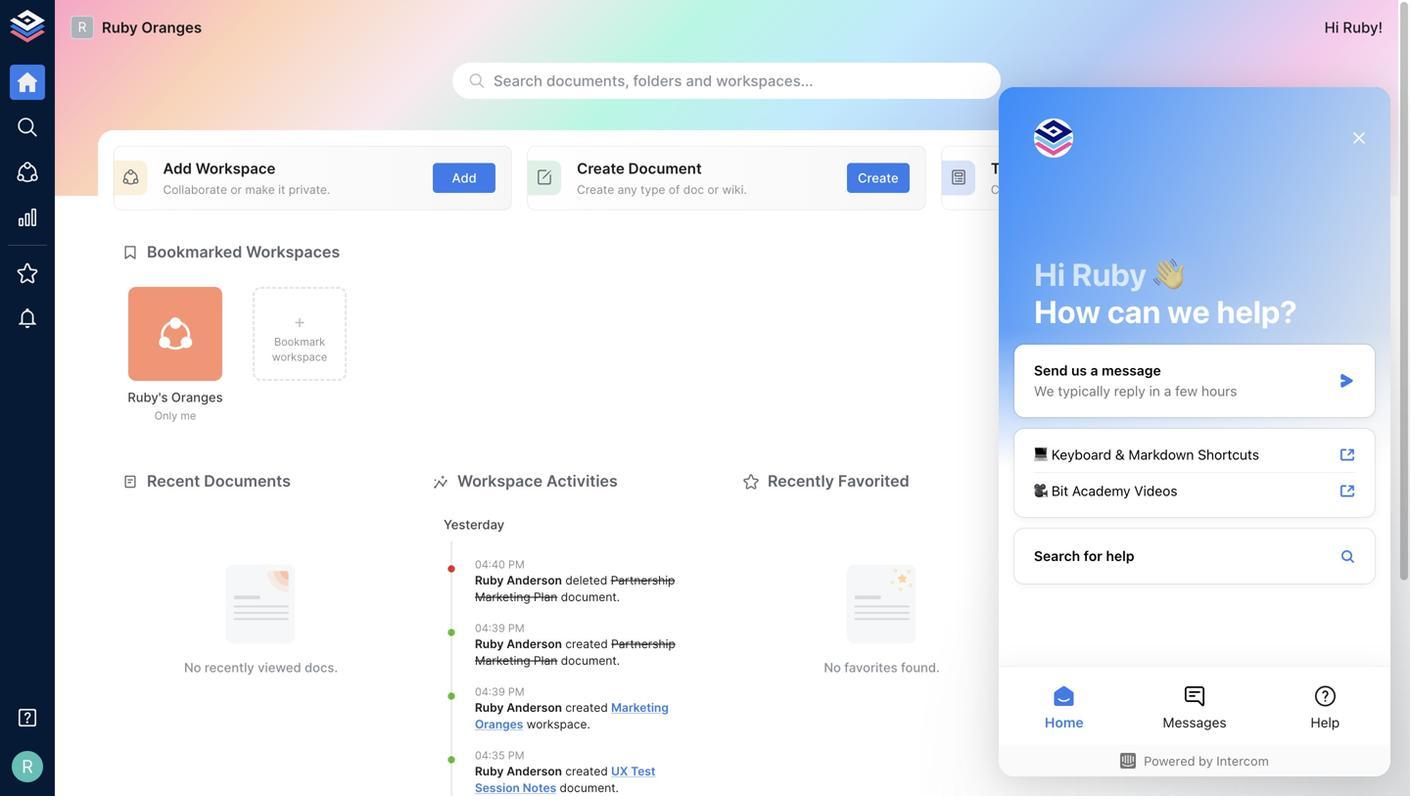 Task type: locate. For each thing, give the bounding box(es) containing it.
1 or from the left
[[231, 183, 242, 197]]

created
[[566, 637, 608, 652], [566, 701, 608, 715], [566, 765, 608, 779]]

1 vertical spatial docs.
[[305, 660, 338, 675]]

0 vertical spatial partnership marketing plan
[[475, 574, 675, 604]]

document
[[629, 160, 702, 177]]

1 vertical spatial partnership marketing plan
[[475, 637, 676, 668]]

0 vertical spatial docs.
[[1268, 298, 1304, 315]]

bookmark workspace
[[272, 336, 328, 363]]

oranges inside ruby's oranges only me
[[171, 390, 223, 405]]

04:39 pm down '04:40 pm'
[[475, 622, 525, 635]]

0 vertical spatial workspace
[[272, 351, 328, 363]]

ruby anderson created for ux
[[475, 765, 612, 779]]

04:39 up 04:35
[[475, 686, 505, 699]]

and
[[686, 72, 713, 90], [1067, 183, 1088, 197]]

3 ruby anderson created from the top
[[475, 765, 612, 779]]

partnership marketing plan up marketing oranges
[[475, 637, 676, 668]]

create document create any type of doc or wiki.
[[577, 160, 747, 197]]

2 no from the left
[[824, 660, 841, 675]]

2 vertical spatial ruby anderson created
[[475, 765, 612, 779]]

5 / 10
[[1285, 341, 1316, 355]]

oranges
[[141, 19, 202, 36], [171, 390, 223, 405], [475, 718, 524, 732]]

partnership marketing plan down '04:40 pm'
[[475, 574, 675, 604]]

workspace .
[[524, 718, 591, 732]]

ruby anderson created up notes
[[475, 765, 612, 779]]

1 horizontal spatial no
[[824, 660, 841, 675]]

docs. inside you are on the free plan. upgrade to unlock unlimited docs.
[[1268, 298, 1304, 315]]

0 vertical spatial marketing
[[475, 590, 531, 604]]

to
[[1142, 298, 1155, 315]]

1 vertical spatial 04:39
[[475, 686, 505, 699]]

get
[[1092, 183, 1110, 197]]

1 vertical spatial help image
[[1045, 601, 1340, 678]]

or
[[231, 183, 242, 197], [708, 183, 719, 197]]

1 04:39 pm from the top
[[475, 622, 525, 635]]

2 vertical spatial marketing
[[612, 701, 669, 715]]

no left recently
[[184, 660, 201, 675]]

document down ux
[[560, 781, 616, 795]]

1 horizontal spatial workspace
[[527, 718, 587, 732]]

1 vertical spatial partnership
[[612, 637, 676, 652]]

ruby anderson deleted
[[475, 574, 611, 588]]

partnership for deleted
[[611, 574, 675, 588]]

0 horizontal spatial upgrade
[[1082, 298, 1138, 315]]

2 plan from the top
[[534, 654, 558, 668]]

me
[[181, 410, 196, 422]]

0 horizontal spatial r
[[22, 756, 33, 778]]

0 horizontal spatial workspace
[[196, 160, 276, 177]]

marketing up the workspace .
[[475, 654, 531, 668]]

0 vertical spatial oranges
[[141, 19, 202, 36]]

no recently viewed docs.
[[184, 660, 338, 675]]

workspace down bookmark
[[272, 351, 328, 363]]

ruby anderson created down ruby anderson deleted
[[475, 637, 612, 652]]

workspace up make
[[196, 160, 276, 177]]

template
[[991, 160, 1057, 177]]

search
[[494, 72, 543, 90]]

.
[[617, 590, 620, 604], [617, 654, 620, 668], [587, 718, 591, 732], [616, 781, 619, 795]]

on
[[1147, 268, 1169, 289]]

pm
[[508, 559, 525, 571], [508, 622, 525, 635], [508, 686, 525, 699], [508, 750, 525, 762]]

anderson down ruby anderson deleted
[[507, 637, 562, 652]]

0 vertical spatial partnership
[[611, 574, 675, 588]]

1 horizontal spatial or
[[708, 183, 719, 197]]

and inside button
[[686, 72, 713, 90]]

ux
[[612, 765, 628, 779]]

recent documents
[[147, 472, 291, 491]]

and right folders
[[686, 72, 713, 90]]

2 vertical spatial document
[[560, 781, 616, 795]]

4 anderson from the top
[[507, 765, 562, 779]]

r button
[[6, 746, 49, 789]]

workspace up yesterday
[[458, 472, 543, 491]]

1 vertical spatial 04:39 pm
[[475, 686, 525, 699]]

recently favorited
[[768, 472, 910, 491]]

created left ux
[[566, 765, 608, 779]]

workspaces...
[[716, 72, 814, 90]]

workspace
[[272, 351, 328, 363], [527, 718, 587, 732]]

created for marketing
[[566, 701, 608, 715]]

or right doc
[[708, 183, 719, 197]]

2 created from the top
[[566, 701, 608, 715]]

marketing up test
[[612, 701, 669, 715]]

plan up marketing oranges
[[534, 654, 558, 668]]

0 vertical spatial plan
[[534, 590, 558, 604]]

1 plan from the top
[[534, 590, 558, 604]]

0 vertical spatial document .
[[558, 590, 620, 604]]

1 horizontal spatial workspace
[[458, 472, 543, 491]]

1 vertical spatial marketing
[[475, 654, 531, 668]]

04:39 pm
[[475, 622, 525, 635], [475, 686, 525, 699]]

plan down ruby anderson deleted
[[534, 590, 558, 604]]

0 vertical spatial 04:39 pm
[[475, 622, 525, 635]]

1 horizontal spatial and
[[1067, 183, 1088, 197]]

r
[[78, 19, 87, 35], [22, 756, 33, 778]]

workspaces
[[246, 243, 340, 262]]

type
[[641, 183, 666, 197]]

2 04:39 pm from the top
[[475, 686, 525, 699]]

1 no from the left
[[184, 660, 201, 675]]

3 created from the top
[[566, 765, 608, 779]]

add
[[163, 160, 192, 177], [452, 170, 477, 186]]

2 or from the left
[[708, 183, 719, 197]]

anderson up notes
[[507, 765, 562, 779]]

document up marketing oranges
[[561, 654, 617, 668]]

04:40
[[475, 559, 505, 571]]

ruby
[[102, 19, 138, 36], [1344, 19, 1379, 36], [475, 574, 504, 588], [475, 637, 504, 652], [475, 701, 504, 715], [475, 765, 504, 779]]

and down gallery
[[1067, 183, 1088, 197]]

viewed
[[258, 660, 301, 675]]

5
[[1285, 341, 1292, 355]]

0 horizontal spatial no
[[184, 660, 201, 675]]

04:39
[[475, 622, 505, 635], [475, 686, 505, 699]]

1 vertical spatial and
[[1067, 183, 1088, 197]]

created down deleted
[[566, 637, 608, 652]]

0 horizontal spatial documents
[[204, 472, 291, 491]]

04:35 pm
[[475, 750, 525, 762]]

partnership for created
[[612, 637, 676, 652]]

1 vertical spatial document .
[[558, 654, 620, 668]]

partnership marketing plan
[[475, 574, 675, 604], [475, 637, 676, 668]]

document for 04:40 pm
[[561, 590, 617, 604]]

document . down deleted
[[558, 590, 620, 604]]

1 vertical spatial upgrade
[[1165, 419, 1221, 436]]

it
[[278, 183, 285, 197]]

add inside button
[[452, 170, 477, 186]]

add inside "add workspace collaborate or make it private."
[[163, 160, 192, 177]]

1 04:39 from the top
[[475, 622, 505, 635]]

ruby anderson created up the workspace .
[[475, 701, 612, 715]]

help image
[[1045, 501, 1340, 579], [1045, 601, 1340, 678], [1045, 700, 1340, 778]]

0 horizontal spatial docs.
[[305, 660, 338, 675]]

documents
[[1070, 341, 1133, 355], [204, 472, 291, 491]]

no left 'favorites'
[[824, 660, 841, 675]]

/
[[1296, 341, 1300, 355]]

2 vertical spatial help image
[[1045, 700, 1340, 778]]

1 vertical spatial r
[[22, 756, 33, 778]]

anderson up the workspace .
[[507, 701, 562, 715]]

1 vertical spatial created
[[566, 701, 608, 715]]

or left make
[[231, 183, 242, 197]]

04:39 down 04:40
[[475, 622, 505, 635]]

pm right 04:40
[[508, 559, 525, 571]]

favorited
[[839, 472, 910, 491]]

upgrade button
[[1149, 410, 1237, 446]]

upgrade down 'used'
[[1165, 419, 1221, 436]]

1 vertical spatial workspace
[[527, 718, 587, 732]]

document down deleted
[[561, 590, 617, 604]]

1 vertical spatial ruby anderson created
[[475, 701, 612, 715]]

2 04:39 from the top
[[475, 686, 505, 699]]

1 horizontal spatial add
[[452, 170, 477, 186]]

anderson down '04:40 pm'
[[507, 574, 562, 588]]

document . up marketing oranges
[[558, 654, 620, 668]]

ruby's oranges only me
[[128, 390, 223, 422]]

oranges inside marketing oranges
[[475, 718, 524, 732]]

unlimited
[[1205, 298, 1265, 315]]

2 ruby anderson created from the top
[[475, 701, 612, 715]]

workspace
[[196, 160, 276, 177], [458, 472, 543, 491]]

bookmark workspace button
[[253, 287, 347, 381]]

0 vertical spatial help image
[[1045, 501, 1340, 579]]

0 vertical spatial upgrade
[[1082, 298, 1138, 315]]

2 vertical spatial oranges
[[475, 718, 524, 732]]

add for add
[[452, 170, 477, 186]]

dialog
[[999, 87, 1391, 777]]

1 horizontal spatial docs.
[[1268, 298, 1304, 315]]

04:39 pm up 04:35 pm
[[475, 686, 525, 699]]

marketing
[[475, 590, 531, 604], [475, 654, 531, 668], [612, 701, 669, 715]]

notes
[[523, 781, 557, 795]]

2 vertical spatial document .
[[557, 781, 619, 795]]

docs. right 'viewed' at the left
[[305, 660, 338, 675]]

plan
[[534, 590, 558, 604], [534, 654, 558, 668]]

upgrade
[[1082, 298, 1138, 315], [1165, 419, 1221, 436]]

pm up the workspace .
[[508, 686, 525, 699]]

1 horizontal spatial upgrade
[[1165, 419, 1221, 436]]

created up the workspace .
[[566, 701, 608, 715]]

1 vertical spatial documents
[[204, 472, 291, 491]]

create inside template gallery create faster and get inspired.
[[991, 183, 1029, 197]]

upgrade down you
[[1082, 298, 1138, 315]]

1 vertical spatial oranges
[[171, 390, 223, 405]]

0 horizontal spatial add
[[163, 160, 192, 177]]

or inside create document create any type of doc or wiki.
[[708, 183, 719, 197]]

1 vertical spatial document
[[561, 654, 617, 668]]

plan for deleted
[[534, 590, 558, 604]]

document .
[[558, 590, 620, 604], [558, 654, 620, 668], [557, 781, 619, 795]]

0 horizontal spatial workspace
[[272, 351, 328, 363]]

0 vertical spatial r
[[78, 19, 87, 35]]

create
[[577, 160, 625, 177], [858, 170, 899, 186], [577, 183, 615, 197], [991, 183, 1029, 197]]

create inside button
[[858, 170, 899, 186]]

0 vertical spatial and
[[686, 72, 713, 90]]

workspace up ux test session notes
[[527, 718, 587, 732]]

0 vertical spatial document
[[561, 590, 617, 604]]

marketing down '04:40 pm'
[[475, 590, 531, 604]]

1 vertical spatial plan
[[534, 654, 558, 668]]

pm right 04:35
[[508, 750, 525, 762]]

or inside "add workspace collaborate or make it private."
[[231, 183, 242, 197]]

docs. down plan.
[[1268, 298, 1304, 315]]

partnership
[[611, 574, 675, 588], [612, 637, 676, 652]]

0 vertical spatial 04:39
[[475, 622, 505, 635]]

favorites
[[845, 660, 898, 675]]

0 vertical spatial documents
[[1070, 341, 1133, 355]]

deleted
[[566, 574, 608, 588]]

0 vertical spatial workspace
[[196, 160, 276, 177]]

0 horizontal spatial or
[[231, 183, 242, 197]]

documents used
[[1070, 341, 1165, 355]]

0 horizontal spatial and
[[686, 72, 713, 90]]

pm down ruby anderson deleted
[[508, 622, 525, 635]]

documents left 'used'
[[1070, 341, 1133, 355]]

wiki.
[[723, 183, 747, 197]]

document . for 04:39 pm
[[558, 654, 620, 668]]

documents right recent
[[204, 472, 291, 491]]

document
[[561, 590, 617, 604], [561, 654, 617, 668], [560, 781, 616, 795]]

collaborate
[[163, 183, 227, 197]]

1 horizontal spatial documents
[[1070, 341, 1133, 355]]

04:39 for workspace
[[475, 686, 505, 699]]

2 vertical spatial created
[[566, 765, 608, 779]]

1 pm from the top
[[508, 559, 525, 571]]

only
[[155, 410, 178, 422]]

document . down ux
[[557, 781, 619, 795]]

2 partnership marketing plan from the top
[[475, 637, 676, 668]]

workspace activities
[[458, 472, 618, 491]]

0 vertical spatial ruby anderson created
[[475, 637, 612, 652]]

1 partnership marketing plan from the top
[[475, 574, 675, 604]]

ruby anderson created
[[475, 637, 612, 652], [475, 701, 612, 715], [475, 765, 612, 779]]

0 vertical spatial created
[[566, 637, 608, 652]]



Task type: describe. For each thing, give the bounding box(es) containing it.
faster
[[1032, 183, 1064, 197]]

partnership marketing plan for created
[[475, 637, 676, 668]]

workspace inside "add workspace collaborate or make it private."
[[196, 160, 276, 177]]

bookmarked workspaces
[[147, 243, 340, 262]]

document . for 04:40 pm
[[558, 590, 620, 604]]

ux test session notes
[[475, 765, 656, 795]]

04:39 for document
[[475, 622, 505, 635]]

open
[[1276, 170, 1309, 186]]

bookmarked
[[147, 243, 242, 262]]

and inside template gallery create faster and get inspired.
[[1067, 183, 1088, 197]]

plan for created
[[534, 654, 558, 668]]

created for ux
[[566, 765, 608, 779]]

search documents, folders and workspaces... button
[[453, 63, 1001, 99]]

10
[[1303, 341, 1316, 355]]

add button
[[433, 163, 496, 193]]

recently
[[768, 472, 835, 491]]

of
[[669, 183, 680, 197]]

oranges for ruby's oranges only me
[[171, 390, 223, 405]]

04:40 pm
[[475, 559, 525, 571]]

marketing for ruby anderson deleted
[[475, 590, 531, 604]]

add workspace collaborate or make it private.
[[163, 160, 330, 197]]

bookmark
[[274, 336, 325, 348]]

marketing oranges
[[475, 701, 669, 732]]

upgrade inside button
[[1165, 419, 1221, 436]]

create button
[[847, 163, 910, 193]]

1 anderson from the top
[[507, 574, 562, 588]]

test
[[631, 765, 656, 779]]

2 anderson from the top
[[507, 637, 562, 652]]

oranges for marketing oranges
[[475, 718, 524, 732]]

ruby's
[[128, 390, 168, 405]]

ruby anderson created for marketing
[[475, 701, 612, 715]]

plan.
[[1253, 268, 1306, 289]]

hi ruby !
[[1325, 19, 1383, 36]]

04:39 pm for document .
[[475, 622, 525, 635]]

yesterday
[[444, 517, 505, 532]]

04:39 pm for workspace .
[[475, 686, 525, 699]]

folders
[[633, 72, 682, 90]]

r inside button
[[22, 756, 33, 778]]

free
[[1206, 268, 1249, 289]]

recently
[[205, 660, 254, 675]]

search documents, folders and workspaces...
[[494, 72, 814, 90]]

document for 04:39 pm
[[561, 654, 617, 668]]

ux test session notes link
[[475, 765, 656, 795]]

template gallery create faster and get inspired.
[[991, 160, 1161, 197]]

gallery
[[1061, 160, 1112, 177]]

no for recently
[[824, 660, 841, 675]]

documents,
[[547, 72, 629, 90]]

unlock
[[1159, 298, 1202, 315]]

1 help image from the top
[[1045, 501, 1340, 579]]

1 vertical spatial workspace
[[458, 472, 543, 491]]

3 help image from the top
[[1045, 700, 1340, 778]]

doc
[[684, 183, 705, 197]]

activities
[[547, 472, 618, 491]]

upgrade inside you are on the free plan. upgrade to unlock unlimited docs.
[[1082, 298, 1138, 315]]

1 created from the top
[[566, 637, 608, 652]]

hi
[[1325, 19, 1340, 36]]

open button
[[1261, 163, 1324, 193]]

add for add workspace collaborate or make it private.
[[163, 160, 192, 177]]

ruby oranges
[[102, 19, 202, 36]]

marketing oranges link
[[475, 701, 669, 732]]

3 anderson from the top
[[507, 701, 562, 715]]

2 help image from the top
[[1045, 601, 1340, 678]]

partnership marketing plan for deleted
[[475, 574, 675, 604]]

document . for 04:35 pm
[[557, 781, 619, 795]]

no for recent
[[184, 660, 201, 675]]

recent
[[147, 472, 200, 491]]

2 pm from the top
[[508, 622, 525, 635]]

session
[[475, 781, 520, 795]]

no favorites found.
[[824, 660, 940, 675]]

found.
[[901, 660, 940, 675]]

used
[[1136, 341, 1165, 355]]

1 horizontal spatial r
[[78, 19, 87, 35]]

inspired.
[[1113, 183, 1161, 197]]

1 ruby anderson created from the top
[[475, 637, 612, 652]]

are
[[1116, 268, 1143, 289]]

you are on the free plan. upgrade to unlock unlimited docs.
[[1079, 268, 1306, 315]]

marketing for ruby anderson created
[[475, 654, 531, 668]]

3 pm from the top
[[508, 686, 525, 699]]

04:35
[[475, 750, 505, 762]]

document for 04:35 pm
[[560, 781, 616, 795]]

private.
[[289, 183, 330, 197]]

4 pm from the top
[[508, 750, 525, 762]]

workspace inside button
[[272, 351, 328, 363]]

the
[[1173, 268, 1202, 289]]

you
[[1079, 268, 1112, 289]]

any
[[618, 183, 638, 197]]

marketing inside marketing oranges
[[612, 701, 669, 715]]

oranges for ruby oranges
[[141, 19, 202, 36]]

make
[[245, 183, 275, 197]]

!
[[1379, 19, 1383, 36]]



Task type: vqa. For each thing, say whether or not it's contained in the screenshot.


